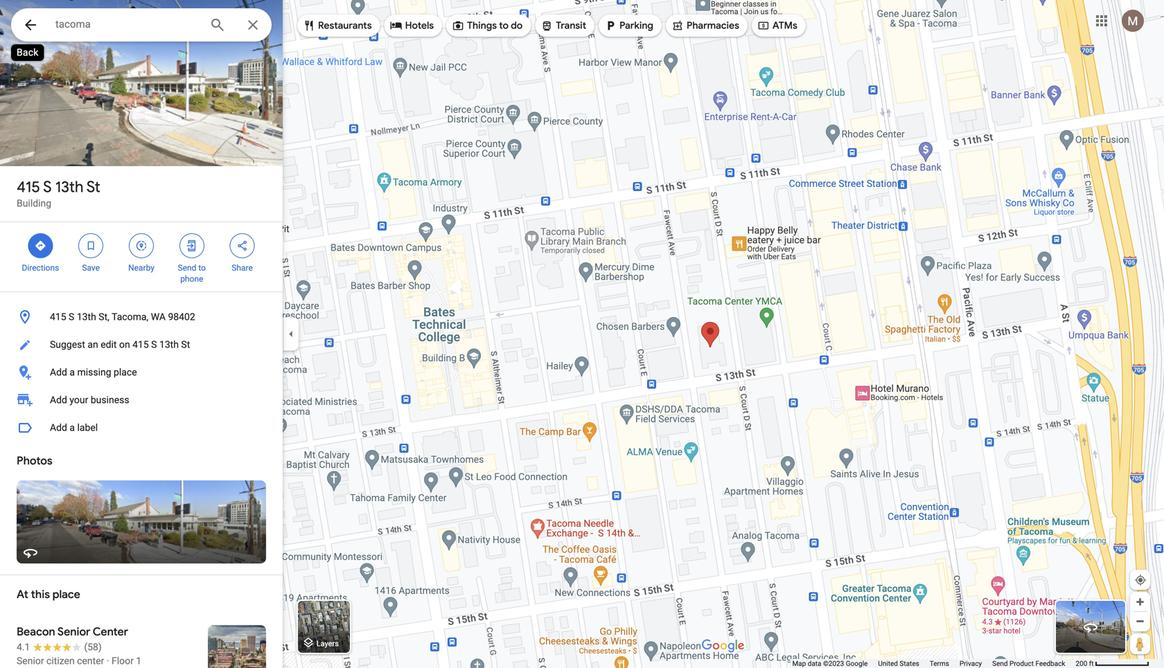 Task type: describe. For each thing, give the bounding box(es) containing it.
street view image
[[1083, 620, 1099, 636]]

missing
[[77, 367, 111, 379]]

 transit
[[541, 18, 587, 33]]

4.1
[[17, 642, 30, 654]]

to inside send to phone
[[199, 263, 206, 273]]

415 for st,
[[50, 312, 66, 323]]

ft
[[1090, 660, 1094, 669]]

google maps element
[[0, 0, 1165, 669]]

wa
[[151, 312, 166, 323]]

privacy
[[960, 660, 982, 669]]


[[758, 18, 770, 33]]

nearby
[[128, 263, 155, 273]]

 search field
[[11, 8, 272, 44]]

beacon
[[17, 626, 55, 640]]


[[186, 238, 198, 254]]

at
[[17, 588, 28, 602]]

add a label button
[[0, 415, 283, 442]]

s inside the 'suggest an edit on 415 s 13th st' button
[[151, 339, 157, 351]]

13th for st
[[55, 177, 83, 197]]

phone
[[180, 275, 203, 284]]

 things to do
[[452, 18, 523, 33]]

map
[[793, 660, 806, 669]]

floor
[[112, 656, 134, 668]]

united
[[879, 660, 898, 669]]

add your business link
[[0, 387, 283, 415]]

at this place
[[17, 588, 80, 602]]

tacoma,
[[112, 312, 149, 323]]

atms
[[773, 19, 798, 32]]

200 ft button
[[1076, 660, 1150, 669]]

tacoma field
[[11, 8, 272, 42]]

0 horizontal spatial senior
[[17, 656, 44, 668]]

st inside the 415 s 13th st building
[[87, 177, 100, 197]]


[[22, 15, 39, 35]]

an
[[88, 339, 98, 351]]

privacy button
[[960, 660, 982, 669]]

98402
[[168, 312, 195, 323]]

this
[[31, 588, 50, 602]]

©2023
[[824, 660, 845, 669]]

 button
[[11, 8, 50, 44]]

4.1 stars 58 reviews image
[[17, 641, 102, 655]]

states
[[900, 660, 920, 669]]

a for missing
[[70, 367, 75, 379]]

citizen
[[46, 656, 75, 668]]

 hotels
[[390, 18, 434, 33]]

s for st,
[[69, 312, 74, 323]]

things
[[467, 19, 497, 32]]

senior citizen center · floor 1
[[17, 656, 142, 668]]

united states button
[[879, 660, 920, 669]]

center
[[93, 626, 128, 640]]

business
[[91, 395, 129, 406]]

zoom out image
[[1136, 617, 1146, 627]]

feedback
[[1036, 660, 1066, 669]]

13th inside button
[[159, 339, 179, 351]]

hotels
[[405, 19, 434, 32]]

data
[[808, 660, 822, 669]]

1 vertical spatial place
[[53, 588, 80, 602]]

1 horizontal spatial senior
[[57, 626, 90, 640]]


[[605, 18, 617, 33]]

s for st
[[43, 177, 52, 197]]

none field inside the tacoma field
[[55, 16, 198, 33]]


[[672, 18, 684, 33]]

st,
[[99, 312, 109, 323]]

parking
[[620, 19, 654, 32]]


[[85, 238, 97, 254]]

map data ©2023 google
[[793, 660, 868, 669]]

add your business
[[50, 395, 129, 406]]

zoom in image
[[1136, 598, 1146, 608]]



Task type: locate. For each thing, give the bounding box(es) containing it.
add left your
[[50, 395, 67, 406]]

add inside button
[[50, 367, 67, 379]]

show your location image
[[1135, 575, 1147, 587]]

13th for st,
[[77, 312, 96, 323]]

send
[[178, 263, 196, 273], [993, 660, 1008, 669]]

show street view coverage image
[[1131, 634, 1151, 655]]

0 horizontal spatial st
[[87, 177, 100, 197]]

1 horizontal spatial 415
[[50, 312, 66, 323]]

footer
[[793, 660, 1076, 669]]

13th
[[55, 177, 83, 197], [77, 312, 96, 323], [159, 339, 179, 351]]

send for send product feedback
[[993, 660, 1008, 669]]

to left do
[[499, 19, 509, 32]]

1 a from the top
[[70, 367, 75, 379]]

add a label
[[50, 423, 98, 434]]

415 s 13th st building
[[17, 177, 100, 209]]

center
[[77, 656, 104, 668]]

0 vertical spatial a
[[70, 367, 75, 379]]

1 vertical spatial 415
[[50, 312, 66, 323]]

send left "product" on the bottom
[[993, 660, 1008, 669]]

pharmacies
[[687, 19, 740, 32]]

415 s 13th st, tacoma, wa 98402 button
[[0, 304, 283, 331]]

13th inside 'button'
[[77, 312, 96, 323]]

add
[[50, 367, 67, 379], [50, 395, 67, 406], [50, 423, 67, 434]]

add a missing place button
[[0, 359, 283, 387]]

1 vertical spatial senior
[[17, 656, 44, 668]]

2 add from the top
[[50, 395, 67, 406]]

add inside add a label button
[[50, 423, 67, 434]]

label
[[77, 423, 98, 434]]

terms
[[930, 660, 950, 669]]

s down 'wa'
[[151, 339, 157, 351]]

senior down 4.1
[[17, 656, 44, 668]]

2 vertical spatial add
[[50, 423, 67, 434]]

0 horizontal spatial send
[[178, 263, 196, 273]]

 restaurants
[[303, 18, 372, 33]]

1 horizontal spatial s
[[69, 312, 74, 323]]

1 vertical spatial 13th
[[77, 312, 96, 323]]

1 horizontal spatial send
[[993, 660, 1008, 669]]

to inside the  things to do
[[499, 19, 509, 32]]

1 horizontal spatial to
[[499, 19, 509, 32]]


[[452, 18, 465, 33]]

 atms
[[758, 18, 798, 33]]

0 vertical spatial st
[[87, 177, 100, 197]]

s inside the 415 s 13th st building
[[43, 177, 52, 197]]

1 vertical spatial send
[[993, 660, 1008, 669]]

415
[[17, 177, 40, 197], [50, 312, 66, 323], [133, 339, 149, 351]]

415 inside the 415 s 13th st building
[[17, 177, 40, 197]]

2 vertical spatial 415
[[133, 339, 149, 351]]

415 right on
[[133, 339, 149, 351]]

 parking
[[605, 18, 654, 33]]

add for add your business
[[50, 395, 67, 406]]

footer inside the 'google maps' 'element'
[[793, 660, 1076, 669]]

2 a from the top
[[70, 423, 75, 434]]

place right this
[[53, 588, 80, 602]]

send inside send to phone
[[178, 263, 196, 273]]

415 up the building
[[17, 177, 40, 197]]

s up suggest
[[69, 312, 74, 323]]

send up phone
[[178, 263, 196, 273]]

senior up 4.1 stars 58 reviews "image"
[[57, 626, 90, 640]]

0 vertical spatial place
[[114, 367, 137, 379]]

0 horizontal spatial 415
[[17, 177, 40, 197]]

0 vertical spatial 415
[[17, 177, 40, 197]]

0 vertical spatial senior
[[57, 626, 90, 640]]


[[541, 18, 553, 33]]

to
[[499, 19, 509, 32], [199, 263, 206, 273]]

415 up suggest
[[50, 312, 66, 323]]

place down on
[[114, 367, 137, 379]]

st up ''
[[87, 177, 100, 197]]

st down 98402
[[181, 339, 190, 351]]

1 horizontal spatial st
[[181, 339, 190, 351]]

None field
[[55, 16, 198, 33]]

1 vertical spatial s
[[69, 312, 74, 323]]

415 inside 'button'
[[50, 312, 66, 323]]

2 horizontal spatial s
[[151, 339, 157, 351]]

st
[[87, 177, 100, 197], [181, 339, 190, 351]]

add a missing place
[[50, 367, 137, 379]]

3 add from the top
[[50, 423, 67, 434]]

1
[[136, 656, 142, 668]]

product
[[1010, 660, 1034, 669]]

st inside the 'suggest an edit on 415 s 13th st' button
[[181, 339, 190, 351]]

a
[[70, 367, 75, 379], [70, 423, 75, 434]]

collapse side panel image
[[284, 327, 299, 342]]

200
[[1076, 660, 1088, 669]]

2 vertical spatial 13th
[[159, 339, 179, 351]]


[[135, 238, 148, 254]]

send for send to phone
[[178, 263, 196, 273]]

your
[[70, 395, 88, 406]]

add left label at the bottom left of the page
[[50, 423, 67, 434]]

0 vertical spatial 13th
[[55, 177, 83, 197]]

 pharmacies
[[672, 18, 740, 33]]

415 for st
[[17, 177, 40, 197]]

2 horizontal spatial 415
[[133, 339, 149, 351]]

0 horizontal spatial s
[[43, 177, 52, 197]]

share
[[232, 263, 253, 273]]

edit
[[101, 339, 117, 351]]

1 add from the top
[[50, 367, 67, 379]]

add down suggest
[[50, 367, 67, 379]]

transit
[[556, 19, 587, 32]]

suggest an edit on 415 s 13th st button
[[0, 331, 283, 359]]

google account: madeline spawn  
(madeline.spawn@adept.ai) image
[[1122, 10, 1145, 32]]

0 horizontal spatial to
[[199, 263, 206, 273]]

place
[[114, 367, 137, 379], [53, 588, 80, 602]]

terms button
[[930, 660, 950, 669]]

building
[[17, 198, 51, 209]]

footer containing map data ©2023 google
[[793, 660, 1076, 669]]

a left label at the bottom left of the page
[[70, 423, 75, 434]]

beacon senior center
[[17, 626, 128, 640]]

1 vertical spatial st
[[181, 339, 190, 351]]


[[390, 18, 403, 33]]

layers
[[317, 640, 339, 649]]

415 s 13th st, tacoma, wa 98402
[[50, 312, 195, 323]]

add for add a missing place
[[50, 367, 67, 379]]

a for label
[[70, 423, 75, 434]]

restaurants
[[318, 19, 372, 32]]

1 horizontal spatial place
[[114, 367, 137, 379]]

415 s 13th st main content
[[0, 0, 283, 669]]

add for add a label
[[50, 423, 67, 434]]


[[34, 238, 47, 254]]

13th inside the 415 s 13th st building
[[55, 177, 83, 197]]

2 vertical spatial s
[[151, 339, 157, 351]]

a left missing
[[70, 367, 75, 379]]

·
[[107, 656, 109, 668]]

united states
[[879, 660, 920, 669]]

0 vertical spatial add
[[50, 367, 67, 379]]

send inside button
[[993, 660, 1008, 669]]

1 vertical spatial a
[[70, 423, 75, 434]]

senior
[[57, 626, 90, 640], [17, 656, 44, 668]]

0 vertical spatial to
[[499, 19, 509, 32]]

s
[[43, 177, 52, 197], [69, 312, 74, 323], [151, 339, 157, 351]]

do
[[511, 19, 523, 32]]

save
[[82, 263, 100, 273]]

s inside 415 s 13th st, tacoma, wa 98402 'button'
[[69, 312, 74, 323]]

0 vertical spatial s
[[43, 177, 52, 197]]

on
[[119, 339, 130, 351]]

415 inside button
[[133, 339, 149, 351]]

suggest an edit on 415 s 13th st
[[50, 339, 190, 351]]

s up the building
[[43, 177, 52, 197]]

suggest
[[50, 339, 85, 351]]

send product feedback
[[993, 660, 1066, 669]]

to up phone
[[199, 263, 206, 273]]

place inside button
[[114, 367, 137, 379]]

1 vertical spatial to
[[199, 263, 206, 273]]

send product feedback button
[[993, 660, 1066, 669]]

directions
[[22, 263, 59, 273]]

0 horizontal spatial place
[[53, 588, 80, 602]]

photos
[[17, 454, 52, 469]]

actions for 415 s 13th st region
[[0, 223, 283, 292]]

(58)
[[84, 642, 102, 654]]

1 vertical spatial add
[[50, 395, 67, 406]]

0 vertical spatial send
[[178, 263, 196, 273]]

send to phone
[[178, 263, 206, 284]]


[[236, 238, 249, 254]]


[[303, 18, 315, 33]]

google
[[846, 660, 868, 669]]

200 ft
[[1076, 660, 1094, 669]]



Task type: vqa. For each thing, say whether or not it's contained in the screenshot.
"200 ft" button
yes



